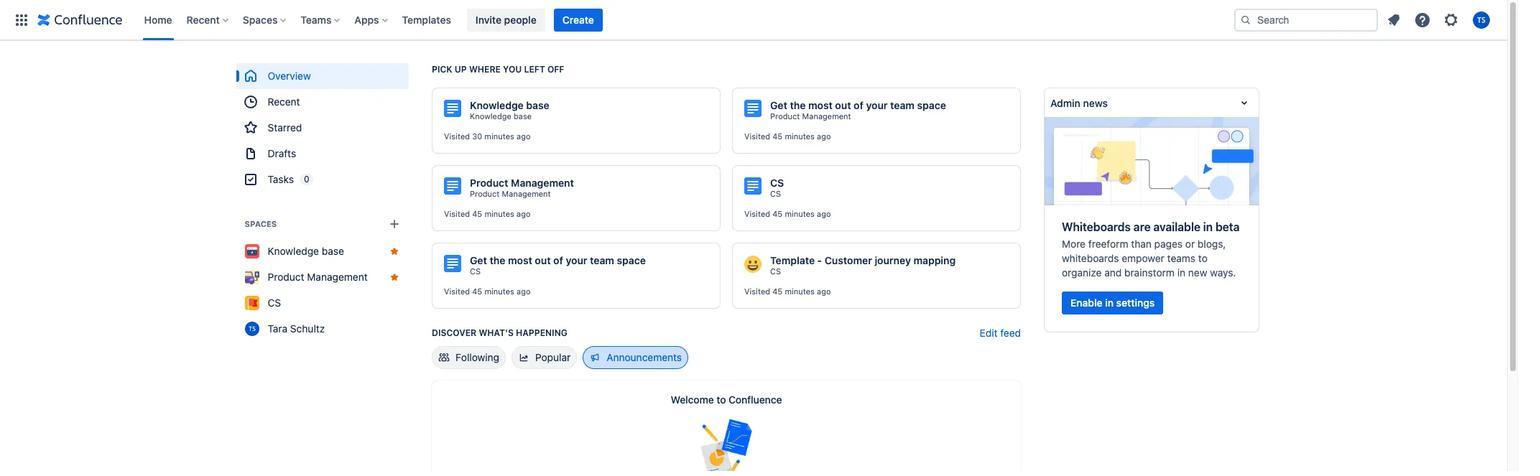 Task type: locate. For each thing, give the bounding box(es) containing it.
pick up where you left off
[[432, 64, 564, 75]]

0 horizontal spatial your
[[566, 254, 587, 267]]

0 horizontal spatial product management link
[[236, 264, 409, 290]]

knowledge base knowledge base
[[470, 99, 550, 121]]

whiteboards
[[1062, 221, 1131, 233]]

visited 45 minutes ago for the cs 'link' over template
[[744, 209, 831, 218]]

empower
[[1122, 252, 1165, 264]]

1 horizontal spatial out
[[835, 99, 851, 111]]

product
[[770, 111, 800, 121], [470, 177, 508, 189], [470, 189, 500, 198], [268, 271, 305, 283]]

0 vertical spatial product management link
[[770, 111, 851, 121]]

0 vertical spatial to
[[1199, 252, 1208, 264]]

tara schultz link
[[236, 316, 409, 342]]

off
[[547, 64, 564, 75]]

apps button
[[350, 8, 393, 31]]

your
[[866, 99, 888, 111], [566, 254, 587, 267]]

product management link
[[770, 111, 851, 121], [470, 189, 551, 199], [236, 264, 409, 290]]

2 vertical spatial in
[[1105, 297, 1114, 309]]

spaces
[[243, 13, 278, 26], [245, 219, 277, 229]]

-
[[818, 254, 822, 267]]

45 for management's product management link
[[472, 209, 482, 218]]

to
[[1199, 252, 1208, 264], [717, 394, 726, 406]]

0 horizontal spatial get
[[470, 254, 487, 267]]

visited
[[444, 131, 470, 141], [744, 131, 770, 141], [444, 209, 470, 218], [744, 209, 770, 218], [444, 287, 470, 296], [744, 287, 770, 296]]

where
[[469, 64, 501, 75]]

cs link
[[770, 189, 781, 199], [470, 267, 481, 277], [770, 267, 781, 277], [236, 290, 409, 316]]

1 vertical spatial knowledge base link
[[236, 239, 409, 264]]

1 horizontal spatial get the most out of your team space
[[770, 99, 946, 111]]

1 vertical spatial space
[[617, 254, 646, 267]]

news
[[1083, 97, 1108, 109]]

product management
[[770, 111, 851, 121], [470, 177, 574, 189], [470, 189, 551, 198], [268, 271, 368, 283]]

1 horizontal spatial of
[[854, 99, 864, 111]]

templates link
[[398, 8, 455, 31]]

2 horizontal spatial in
[[1203, 221, 1213, 233]]

unstar this space image
[[389, 246, 400, 257], [389, 272, 400, 283]]

1 horizontal spatial team
[[890, 99, 915, 111]]

1 vertical spatial the
[[490, 254, 505, 267]]

visited 45 minutes ago for product management link corresponding to the
[[744, 131, 831, 141]]

0 vertical spatial most
[[808, 99, 833, 111]]

customer
[[825, 254, 872, 267]]

banner
[[0, 0, 1508, 40]]

0 vertical spatial in
[[1203, 221, 1213, 233]]

to right welcome
[[717, 394, 726, 406]]

knowledge base link
[[470, 111, 532, 121], [236, 239, 409, 264]]

group containing overview
[[236, 63, 409, 193]]

0 horizontal spatial space
[[617, 254, 646, 267]]

beta
[[1216, 221, 1240, 233]]

1 vertical spatial your
[[566, 254, 587, 267]]

in down 'teams'
[[1178, 267, 1186, 279]]

0 vertical spatial get
[[770, 99, 787, 111]]

1 vertical spatial to
[[717, 394, 726, 406]]

search image
[[1240, 14, 1252, 26]]

minutes
[[485, 131, 514, 141], [785, 131, 815, 141], [485, 209, 514, 218], [785, 209, 815, 218], [485, 287, 514, 296], [785, 287, 815, 296]]

0 horizontal spatial the
[[490, 254, 505, 267]]

journey
[[875, 254, 911, 267]]

team for product management
[[890, 99, 915, 111]]

welcome to confluence
[[671, 394, 782, 406]]

ago
[[517, 131, 531, 141], [817, 131, 831, 141], [517, 209, 531, 218], [817, 209, 831, 218], [517, 287, 531, 296], [817, 287, 831, 296]]

recent
[[187, 13, 220, 26], [268, 96, 300, 108]]

edit
[[980, 327, 998, 339]]

0 vertical spatial the
[[790, 99, 806, 111]]

you
[[503, 64, 522, 75]]

out
[[835, 99, 851, 111], [535, 254, 551, 267]]

1 vertical spatial most
[[508, 254, 532, 267]]

1 horizontal spatial to
[[1199, 252, 1208, 264]]

0 vertical spatial unstar this space image
[[389, 246, 400, 257]]

0 horizontal spatial in
[[1105, 297, 1114, 309]]

team for cs
[[590, 254, 614, 267]]

0 vertical spatial spaces
[[243, 13, 278, 26]]

:grinning: image
[[744, 256, 762, 273]]

in
[[1203, 221, 1213, 233], [1178, 267, 1186, 279], [1105, 297, 1114, 309]]

0 horizontal spatial recent
[[187, 13, 220, 26]]

get for product management
[[770, 99, 787, 111]]

enable in settings link
[[1062, 292, 1163, 315]]

banner containing home
[[0, 0, 1508, 40]]

of for product management
[[854, 99, 864, 111]]

0 vertical spatial your
[[866, 99, 888, 111]]

drafts link
[[236, 141, 409, 167]]

cs inside 'link'
[[268, 297, 281, 309]]

spaces right 'recent' dropdown button at the left top of page
[[243, 13, 278, 26]]

45
[[773, 131, 783, 141], [472, 209, 482, 218], [773, 209, 783, 218], [472, 287, 482, 296], [773, 287, 783, 296]]

2 horizontal spatial product management link
[[770, 111, 851, 121]]

0 horizontal spatial knowledge base link
[[236, 239, 409, 264]]

0 horizontal spatial team
[[590, 254, 614, 267]]

cs link up the schultz on the bottom left of page
[[236, 290, 409, 316]]

0 horizontal spatial of
[[553, 254, 563, 267]]

1 vertical spatial out
[[535, 254, 551, 267]]

get for cs
[[470, 254, 487, 267]]

available
[[1154, 221, 1201, 233]]

0 horizontal spatial out
[[535, 254, 551, 267]]

edit feed
[[980, 327, 1021, 339]]

1 horizontal spatial your
[[866, 99, 888, 111]]

spaces down tasks
[[245, 219, 277, 229]]

spaces inside popup button
[[243, 13, 278, 26]]

45 for the cs 'link' over template
[[773, 209, 783, 218]]

team
[[890, 99, 915, 111], [590, 254, 614, 267]]

enable in settings
[[1071, 297, 1155, 309]]

1 horizontal spatial the
[[790, 99, 806, 111]]

2 unstar this space image from the top
[[389, 272, 400, 283]]

group
[[236, 63, 409, 193]]

0 horizontal spatial get the most out of your team space
[[470, 254, 646, 267]]

admin news
[[1051, 97, 1108, 109]]

recent up starred
[[268, 96, 300, 108]]

get the most out of your team space for product management
[[770, 99, 946, 111]]

0 vertical spatial of
[[854, 99, 864, 111]]

recent button
[[182, 8, 234, 31]]

confluence image
[[37, 11, 123, 28], [37, 11, 123, 28]]

45 for the cs 'link' above the what's
[[472, 287, 482, 296]]

1 vertical spatial of
[[553, 254, 563, 267]]

recent right home
[[187, 13, 220, 26]]

0 vertical spatial out
[[835, 99, 851, 111]]

teams button
[[296, 8, 346, 31]]

freeform
[[1088, 238, 1128, 250]]

1 horizontal spatial space
[[917, 99, 946, 111]]

what's
[[479, 328, 514, 338]]

the for product management
[[790, 99, 806, 111]]

admin
[[1051, 97, 1081, 109]]

starred
[[268, 121, 302, 134]]

get the most out of your team space
[[770, 99, 946, 111], [470, 254, 646, 267]]

the
[[790, 99, 806, 111], [490, 254, 505, 267]]

1 horizontal spatial get
[[770, 99, 787, 111]]

2 vertical spatial product management link
[[236, 264, 409, 290]]

base
[[526, 99, 550, 111], [514, 111, 532, 121], [322, 245, 344, 257]]

pages
[[1154, 238, 1183, 250]]

in right enable
[[1105, 297, 1114, 309]]

cs link up the what's
[[470, 267, 481, 277]]

new
[[1188, 267, 1208, 279]]

1 vertical spatial get the most out of your team space
[[470, 254, 646, 267]]

product management link for management
[[470, 189, 551, 199]]

blogs,
[[1198, 238, 1226, 250]]

management
[[802, 111, 851, 121], [511, 177, 574, 189], [502, 189, 551, 198], [307, 271, 368, 283]]

appswitcher icon image
[[13, 11, 30, 28]]

to up new
[[1199, 252, 1208, 264]]

people
[[504, 13, 537, 26]]

the for cs
[[490, 254, 505, 267]]

1 vertical spatial in
[[1178, 267, 1186, 279]]

pick
[[432, 64, 452, 75]]

unstar this space image for knowledge base
[[389, 246, 400, 257]]

tara schultz
[[268, 323, 325, 335]]

1 horizontal spatial recent
[[268, 96, 300, 108]]

create link
[[554, 8, 603, 31]]

0 vertical spatial get the most out of your team space
[[770, 99, 946, 111]]

1 vertical spatial get
[[470, 254, 487, 267]]

home
[[144, 13, 172, 26]]

ago for the cs 'link' over template
[[817, 209, 831, 218]]

ago for product management link corresponding to the
[[817, 131, 831, 141]]

0 horizontal spatial to
[[717, 394, 726, 406]]

1 vertical spatial unstar this space image
[[389, 272, 400, 283]]

confluence
[[729, 394, 782, 406]]

1 vertical spatial recent
[[268, 96, 300, 108]]

0 vertical spatial space
[[917, 99, 946, 111]]

0 vertical spatial recent
[[187, 13, 220, 26]]

space
[[917, 99, 946, 111], [617, 254, 646, 267]]

overview link
[[236, 63, 409, 89]]

0 vertical spatial team
[[890, 99, 915, 111]]

1 horizontal spatial product management link
[[470, 189, 551, 199]]

1 horizontal spatial knowledge base link
[[470, 111, 532, 121]]

discover
[[432, 328, 477, 338]]

1 vertical spatial team
[[590, 254, 614, 267]]

0 horizontal spatial most
[[508, 254, 532, 267]]

to inside whiteboards are available in beta more freeform than pages or blogs, whiteboards empower teams to organize and brainstorm in new ways.
[[1199, 252, 1208, 264]]

get
[[770, 99, 787, 111], [470, 254, 487, 267]]

settings
[[1116, 297, 1155, 309]]

are
[[1134, 221, 1151, 233]]

out for product management
[[835, 99, 851, 111]]

and
[[1105, 267, 1122, 279]]

of
[[854, 99, 864, 111], [553, 254, 563, 267]]

1 vertical spatial product management link
[[470, 189, 551, 199]]

most
[[808, 99, 833, 111], [508, 254, 532, 267]]

discover what's happening
[[432, 328, 568, 338]]

1 horizontal spatial most
[[808, 99, 833, 111]]

1 unstar this space image from the top
[[389, 246, 400, 257]]

in up blogs,
[[1203, 221, 1213, 233]]

spaces button
[[238, 8, 292, 31]]

cs
[[770, 177, 784, 189], [770, 189, 781, 198], [470, 267, 481, 276], [770, 267, 781, 276], [268, 297, 281, 309]]



Task type: vqa. For each thing, say whether or not it's contained in the screenshot.
27,
no



Task type: describe. For each thing, give the bounding box(es) containing it.
your for product management
[[866, 99, 888, 111]]

settings icon image
[[1443, 11, 1460, 28]]

product management link for the
[[770, 111, 851, 121]]

cs link up template
[[770, 189, 781, 199]]

mapping
[[914, 254, 956, 267]]

space for cs
[[617, 254, 646, 267]]

ago for top knowledge base link
[[517, 131, 531, 141]]

or
[[1186, 238, 1195, 250]]

most for cs
[[508, 254, 532, 267]]

popular button
[[512, 346, 577, 369]]

cs inside template - customer journey mapping cs
[[770, 267, 781, 276]]

global element
[[9, 0, 1232, 40]]

unstar this space image for product management
[[389, 272, 400, 283]]

template
[[770, 254, 815, 267]]

help icon image
[[1414, 11, 1431, 28]]

starred link
[[236, 115, 409, 141]]

recent link
[[236, 89, 409, 115]]

out for cs
[[535, 254, 551, 267]]

your for cs
[[566, 254, 587, 267]]

whiteboards are available in beta more freeform than pages or blogs, whiteboards empower teams to organize and brainstorm in new ways.
[[1062, 221, 1240, 279]]

knowledge for knowledge base knowledge base
[[470, 99, 524, 111]]

create
[[562, 13, 594, 26]]

invite people
[[476, 13, 537, 26]]

more
[[1062, 238, 1086, 250]]

45 for the cs 'link' right of :grinning: image
[[773, 287, 783, 296]]

notification icon image
[[1385, 11, 1403, 28]]

announcements
[[607, 351, 682, 364]]

visited 45 minutes ago for the cs 'link' above the what's
[[444, 287, 531, 296]]

whiteboards
[[1062, 252, 1119, 264]]

visited 45 minutes ago for the cs 'link' right of :grinning: image
[[744, 287, 831, 296]]

:grinning: image
[[744, 256, 762, 273]]

recent inside dropdown button
[[187, 13, 220, 26]]

45 for product management link corresponding to the
[[773, 131, 783, 141]]

ways.
[[1210, 267, 1236, 279]]

admin news button
[[1045, 88, 1259, 117]]

drafts
[[268, 147, 297, 160]]

0 vertical spatial knowledge base link
[[470, 111, 532, 121]]

apps
[[355, 13, 379, 26]]

ago for management's product management link
[[517, 209, 531, 218]]

tasks
[[268, 173, 294, 185]]

brainstorm
[[1125, 267, 1175, 279]]

up
[[455, 64, 467, 75]]

knowledge for knowledge base
[[268, 245, 319, 257]]

templates
[[402, 13, 451, 26]]

0
[[304, 174, 310, 185]]

1 vertical spatial spaces
[[245, 219, 277, 229]]

base for knowledge base
[[322, 245, 344, 257]]

following button
[[432, 346, 506, 369]]

30
[[472, 131, 482, 141]]

following
[[456, 351, 499, 364]]

invite people button
[[467, 8, 545, 31]]

home link
[[140, 8, 176, 31]]

space for product management
[[917, 99, 946, 111]]

template - customer journey mapping cs
[[770, 254, 956, 276]]

get the most out of your team space for cs
[[470, 254, 646, 267]]

announcements button
[[583, 346, 688, 369]]

base for knowledge base knowledge base
[[526, 99, 550, 111]]

visited 30 minutes ago
[[444, 131, 531, 141]]

schultz
[[291, 323, 325, 335]]

most for product management
[[808, 99, 833, 111]]

invite
[[476, 13, 502, 26]]

tara
[[268, 323, 288, 335]]

ago for the cs 'link' right of :grinning: image
[[817, 287, 831, 296]]

teams
[[1167, 252, 1196, 264]]

cs link right :grinning: image
[[770, 267, 781, 277]]

of for cs
[[553, 254, 563, 267]]

feed
[[1000, 327, 1021, 339]]

overview
[[268, 70, 311, 82]]

popular
[[535, 351, 571, 364]]

enable
[[1071, 297, 1103, 309]]

knowledge base
[[268, 245, 344, 257]]

1 horizontal spatial in
[[1178, 267, 1186, 279]]

Search field
[[1234, 8, 1378, 31]]

left
[[524, 64, 545, 75]]

teams
[[301, 13, 332, 26]]

visited 45 minutes ago for management's product management link
[[444, 209, 531, 218]]

your profile and preferences image
[[1473, 11, 1490, 28]]

happening
[[516, 328, 568, 338]]

create a space image
[[386, 216, 403, 233]]

organize
[[1062, 267, 1102, 279]]

edit feed button
[[980, 326, 1021, 341]]

ago for the cs 'link' above the what's
[[517, 287, 531, 296]]

welcome
[[671, 394, 714, 406]]

than
[[1131, 238, 1152, 250]]



